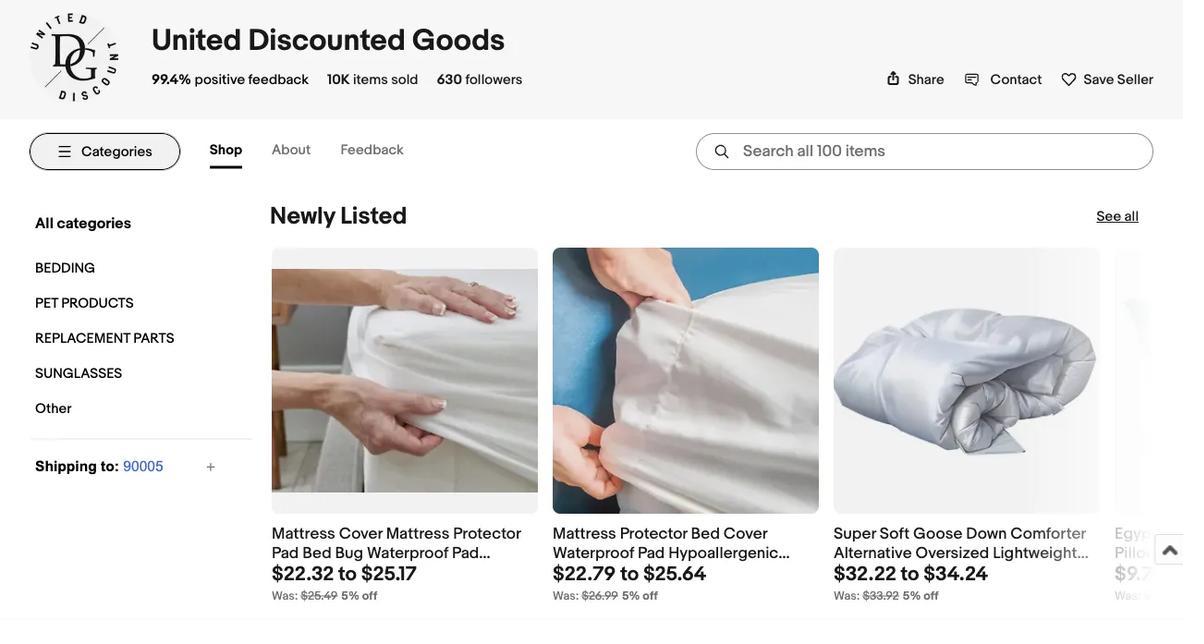 Task type: locate. For each thing, give the bounding box(es) containing it.
1 protector from the left
[[453, 525, 521, 544]]

to inside $32.22 to $34.24 was: $33.92 5% off
[[901, 563, 919, 587]]

1 vertical spatial all
[[650, 563, 669, 582]]

lightweight
[[993, 544, 1077, 563]]

super soft goose down comforter alternative oversized lightweight white
[[834, 525, 1086, 582]]

all up bedding
[[35, 214, 53, 232]]

3 was: from the left
[[834, 589, 860, 604]]

1 5% from the left
[[341, 589, 360, 604]]

products
[[61, 295, 134, 312]]

was: down deep
[[553, 589, 579, 604]]

protector inside mattress cover mattress protector pad bed bug waterproof pad hypoallergenic pad
[[453, 525, 521, 544]]

to:
[[101, 458, 119, 474]]

2 off from the left
[[643, 589, 658, 604]]

super soft goose down comforter alternative oversized lightweight white button
[[834, 525, 1100, 582]]

2 cover from the left
[[724, 525, 767, 544]]

off down $25.64
[[643, 589, 658, 604]]

waterproof
[[367, 544, 448, 563], [553, 544, 634, 563]]

5% right the $33.92
[[903, 589, 921, 604]]

sunglasses
[[35, 366, 122, 382]]

to left $25.17
[[338, 563, 357, 587]]

protector inside mattress protector bed cover waterproof pad hypoallergenic deep pocket all sizes
[[620, 525, 687, 544]]

1 horizontal spatial to
[[620, 563, 639, 587]]

waterproof up $26.99
[[553, 544, 634, 563]]

all
[[35, 214, 53, 232], [650, 563, 669, 582]]

egyptian cotton feel 1800 count pillow case set queen standard king pillowcase  : quick view image
[[1115, 262, 1183, 499]]

mattress up $22.32
[[272, 525, 335, 544]]

tab list
[[210, 134, 433, 169]]

4 was: from the left
[[1115, 589, 1141, 604]]

2 was: from the left
[[553, 589, 579, 604]]

hypoallergenic
[[669, 544, 779, 563], [272, 563, 382, 582]]

to for $22.32
[[338, 563, 357, 587]]

2 protector from the left
[[620, 525, 687, 544]]

mattress up $25.17
[[386, 525, 450, 544]]

united discounted goods link
[[152, 23, 505, 59]]

0 horizontal spatial waterproof
[[367, 544, 448, 563]]

$26.99
[[582, 589, 618, 604]]

pad inside mattress protector bed cover waterproof pad hypoallergenic deep pocket all sizes
[[638, 544, 665, 563]]

to down soft
[[901, 563, 919, 587]]

off inside $22.79 to $25.64 was: $26.99 5% off
[[643, 589, 658, 604]]

1 horizontal spatial cover
[[724, 525, 767, 544]]

mattress inside mattress protector bed cover waterproof pad hypoallergenic deep pocket all sizes
[[553, 525, 616, 544]]

save seller button
[[1061, 67, 1154, 88]]

1 to from the left
[[338, 563, 357, 587]]

shipping
[[35, 458, 97, 474]]

2 horizontal spatial 5%
[[903, 589, 921, 604]]

0 horizontal spatial mattress
[[272, 525, 335, 544]]

1 horizontal spatial 5%
[[622, 589, 640, 604]]

to inside the $22.32 to $25.17 was: $25.49 5% off
[[338, 563, 357, 587]]

all
[[1125, 208, 1139, 225]]

off for $25.17
[[362, 589, 377, 604]]

was: down white
[[834, 589, 860, 604]]

0 horizontal spatial to
[[338, 563, 357, 587]]

$25.49
[[301, 589, 338, 604]]

shop
[[210, 142, 242, 159]]

5% for $25.17
[[341, 589, 360, 604]]

$22.32
[[272, 563, 334, 587]]

to inside $22.79 to $25.64 was: $26.99 5% off
[[620, 563, 639, 587]]

bed left bug
[[302, 544, 332, 563]]

bed inside mattress protector bed cover waterproof pad hypoallergenic deep pocket all sizes
[[691, 525, 720, 544]]

0 horizontal spatial all
[[35, 214, 53, 232]]

1 off from the left
[[362, 589, 377, 604]]

positive
[[195, 71, 245, 88]]

cover
[[339, 525, 383, 544], [724, 525, 767, 544]]

newly listed tab panel
[[30, 184, 1183, 620]]

0 horizontal spatial hypoallergenic
[[272, 563, 382, 582]]

1 horizontal spatial protector
[[620, 525, 687, 544]]

to
[[338, 563, 357, 587], [620, 563, 639, 587], [901, 563, 919, 587]]

2 to from the left
[[620, 563, 639, 587]]

1 mattress from the left
[[272, 525, 335, 544]]

off inside $32.22 to $34.24 was: $33.92 5% off
[[924, 589, 939, 604]]

see all
[[1097, 208, 1139, 225]]

1 horizontal spatial all
[[650, 563, 669, 582]]

3 off from the left
[[924, 589, 939, 604]]

was: inside the $22.32 to $25.17 was: $25.49 5% off
[[272, 589, 298, 604]]

5% down pocket
[[622, 589, 640, 604]]

bedding link
[[31, 256, 211, 281]]

contact link
[[965, 71, 1042, 88]]

3 5% from the left
[[903, 589, 921, 604]]

3 to from the left
[[901, 563, 919, 587]]

0 horizontal spatial off
[[362, 589, 377, 604]]

united discounted goods image
[[30, 14, 118, 101]]

off down $25.17
[[362, 589, 377, 604]]

630
[[437, 71, 462, 88]]

mattress cover mattress protector pad bed bug waterproof pad hypoallergenic pad : quick view image
[[272, 269, 538, 493]]

1 waterproof from the left
[[367, 544, 448, 563]]

super
[[834, 525, 876, 544]]

2 waterproof from the left
[[553, 544, 634, 563]]

all inside mattress protector bed cover waterproof pad hypoallergenic deep pocket all sizes
[[650, 563, 669, 582]]

save
[[1084, 71, 1114, 88]]

shipping to: 90005
[[35, 458, 163, 474]]

mattress for $22.32
[[272, 525, 335, 544]]

1 horizontal spatial hypoallergenic
[[669, 544, 779, 563]]

$22.79
[[553, 563, 616, 587]]

white
[[834, 563, 875, 582]]

1 was: from the left
[[272, 589, 298, 604]]

other
[[35, 401, 72, 417]]

bed up 'sizes'
[[691, 525, 720, 544]]

was:
[[272, 589, 298, 604], [553, 589, 579, 604], [834, 589, 860, 604], [1115, 589, 1141, 604]]

to for $22.79
[[620, 563, 639, 587]]

1 horizontal spatial mattress
[[386, 525, 450, 544]]

all left 'sizes'
[[650, 563, 669, 582]]

2 horizontal spatial mattress
[[553, 525, 616, 544]]

mattress
[[272, 525, 335, 544], [386, 525, 450, 544], [553, 525, 616, 544]]

1 horizontal spatial off
[[643, 589, 658, 604]]

5% inside $22.79 to $25.64 was: $26.99 5% off
[[622, 589, 640, 604]]

was: down $22.32
[[272, 589, 298, 604]]

was: down the $9.74
[[1115, 589, 1141, 604]]

0 horizontal spatial cover
[[339, 525, 383, 544]]

mattress protector bed cover waterproof pad hypoallergenic deep pocket all sizes
[[553, 525, 779, 582]]

2 horizontal spatial to
[[901, 563, 919, 587]]

united
[[152, 23, 242, 59]]

alternative
[[834, 544, 912, 563]]

5%
[[341, 589, 360, 604], [622, 589, 640, 604], [903, 589, 921, 604]]

$25.64
[[643, 563, 707, 587]]

seller
[[1117, 71, 1154, 88]]

off
[[362, 589, 377, 604], [643, 589, 658, 604], [924, 589, 939, 604]]

1 horizontal spatial bed
[[691, 525, 720, 544]]

0 horizontal spatial 5%
[[341, 589, 360, 604]]

waterproof inside mattress cover mattress protector pad bed bug waterproof pad hypoallergenic pad
[[367, 544, 448, 563]]

0 horizontal spatial protector
[[453, 525, 521, 544]]

cover inside mattress cover mattress protector pad bed bug waterproof pad hypoallergenic pad
[[339, 525, 383, 544]]

to right $22.79
[[620, 563, 639, 587]]

Search all 100 items field
[[696, 133, 1154, 170]]

waterproof right bug
[[367, 544, 448, 563]]

5% inside the $22.32 to $25.17 was: $25.49 5% off
[[341, 589, 360, 604]]

comforter
[[1011, 525, 1086, 544]]

0 horizontal spatial bed
[[302, 544, 332, 563]]

2 5% from the left
[[622, 589, 640, 604]]

3 mattress from the left
[[553, 525, 616, 544]]

$9.74
[[1115, 563, 1164, 587]]

mattress up deep
[[553, 525, 616, 544]]

0 vertical spatial all
[[35, 214, 53, 232]]

contact
[[991, 71, 1042, 88]]

pad
[[272, 544, 299, 563], [452, 544, 479, 563], [638, 544, 665, 563], [385, 563, 412, 582]]

10k
[[327, 71, 350, 88]]

replacement parts
[[35, 330, 174, 347]]

1 cover from the left
[[339, 525, 383, 544]]

5% right $25.49
[[341, 589, 360, 604]]

1 horizontal spatial waterproof
[[553, 544, 634, 563]]

was: inside $32.22 to $34.24 was: $33.92 5% off
[[834, 589, 860, 604]]

was: for $22.32
[[272, 589, 298, 604]]

replacement parts link
[[31, 326, 211, 352]]

parts
[[133, 330, 174, 347]]

bed
[[691, 525, 720, 544], [302, 544, 332, 563]]

was: inside $22.79 to $25.64 was: $26.99 5% off
[[553, 589, 579, 604]]

2 horizontal spatial off
[[924, 589, 939, 604]]

99.4%
[[152, 71, 191, 88]]

630 followers
[[437, 71, 523, 88]]

off inside the $22.32 to $25.17 was: $25.49 5% off
[[362, 589, 377, 604]]

off down '$34.24'
[[924, 589, 939, 604]]

5% inside $32.22 to $34.24 was: $33.92 5% off
[[903, 589, 921, 604]]



Task type: vqa. For each thing, say whether or not it's contained in the screenshot.


Task type: describe. For each thing, give the bounding box(es) containing it.
all categories link
[[31, 210, 217, 237]]

pet products link
[[31, 291, 211, 317]]

pet products
[[35, 295, 134, 312]]

bug
[[335, 544, 363, 563]]

egyptian c button
[[1115, 525, 1183, 582]]

discounted
[[248, 23, 406, 59]]

$32.22 to $34.24 was: $33.92 5% off
[[834, 563, 988, 604]]

egyptian
[[1115, 525, 1178, 544]]

10k items sold
[[327, 71, 418, 88]]

was: for $22.79
[[553, 589, 579, 604]]

sold
[[391, 71, 418, 88]]

other link
[[31, 396, 211, 422]]

united discounted goods
[[152, 23, 505, 59]]

tab list containing shop
[[210, 134, 433, 169]]

share button
[[886, 71, 944, 88]]

newly listed
[[270, 202, 407, 231]]

$34.24
[[924, 563, 988, 587]]

hypoallergenic inside mattress protector bed cover waterproof pad hypoallergenic deep pocket all sizes
[[669, 544, 779, 563]]

categories
[[57, 214, 131, 232]]

see all link
[[697, 208, 1139, 240]]

categories
[[81, 143, 152, 160]]

mattress cover mattress protector pad bed bug waterproof pad hypoallergenic pad button
[[272, 525, 538, 582]]

$22.79 to $25.64 was: $26.99 5% off
[[553, 563, 707, 604]]

oversized
[[916, 544, 989, 563]]

items
[[353, 71, 388, 88]]

sunglasses link
[[31, 361, 211, 387]]

5% for $25.64
[[622, 589, 640, 604]]

all categories
[[35, 214, 131, 232]]

pocket
[[596, 563, 647, 582]]

bedding
[[35, 260, 95, 277]]

mattress for $22.79
[[553, 525, 616, 544]]

about
[[272, 142, 311, 159]]

deep
[[553, 563, 593, 582]]

goose
[[913, 525, 963, 544]]

pet
[[35, 295, 58, 312]]

off for $34.24
[[924, 589, 939, 604]]

replacement
[[35, 330, 130, 347]]

share
[[908, 71, 944, 88]]

waterproof inside mattress protector bed cover waterproof pad hypoallergenic deep pocket all sizes
[[553, 544, 634, 563]]

goods
[[412, 23, 505, 59]]

90005
[[123, 458, 163, 474]]

5% for $34.24
[[903, 589, 921, 604]]

mattress protector bed cover waterproof pad hypoallergenic deep pocket all sizes : quick view image
[[553, 248, 819, 514]]

mattress cover mattress protector pad bed bug waterproof pad hypoallergenic pad
[[272, 525, 521, 582]]

off for $25.64
[[643, 589, 658, 604]]

$32.22
[[834, 563, 897, 587]]

2 mattress from the left
[[386, 525, 450, 544]]

was: inside $9.74 was: $11.25
[[1115, 589, 1141, 604]]

$9.74 was: $11.25
[[1115, 563, 1175, 604]]

c
[[1181, 525, 1183, 544]]

soft
[[880, 525, 910, 544]]

see
[[1097, 208, 1122, 225]]

hypoallergenic inside mattress cover mattress protector pad bed bug waterproof pad hypoallergenic pad
[[272, 563, 382, 582]]

newly
[[270, 202, 335, 231]]

99.4% positive feedback
[[152, 71, 309, 88]]

$25.17
[[361, 563, 417, 587]]

save seller
[[1084, 71, 1154, 88]]

was: for $32.22
[[834, 589, 860, 604]]

$33.92
[[863, 589, 899, 604]]

$22.32 to $25.17 was: $25.49 5% off
[[272, 563, 417, 604]]

cover inside mattress protector bed cover waterproof pad hypoallergenic deep pocket all sizes
[[724, 525, 767, 544]]

mattress protector bed cover waterproof pad hypoallergenic deep pocket all sizes button
[[553, 525, 819, 582]]

egyptian c
[[1115, 525, 1183, 582]]

followers
[[465, 71, 523, 88]]

feedback
[[248, 71, 309, 88]]

super soft goose down comforter alternative oversized lightweight white  : quick view image
[[834, 292, 1100, 470]]

down
[[966, 525, 1007, 544]]

bed inside mattress cover mattress protector pad bed bug waterproof pad hypoallergenic pad
[[302, 544, 332, 563]]

feedback
[[341, 142, 404, 159]]

listed
[[340, 202, 407, 231]]

to for $32.22
[[901, 563, 919, 587]]

categories button
[[30, 133, 180, 170]]

sizes
[[673, 563, 711, 582]]

$11.25
[[1144, 589, 1175, 604]]



